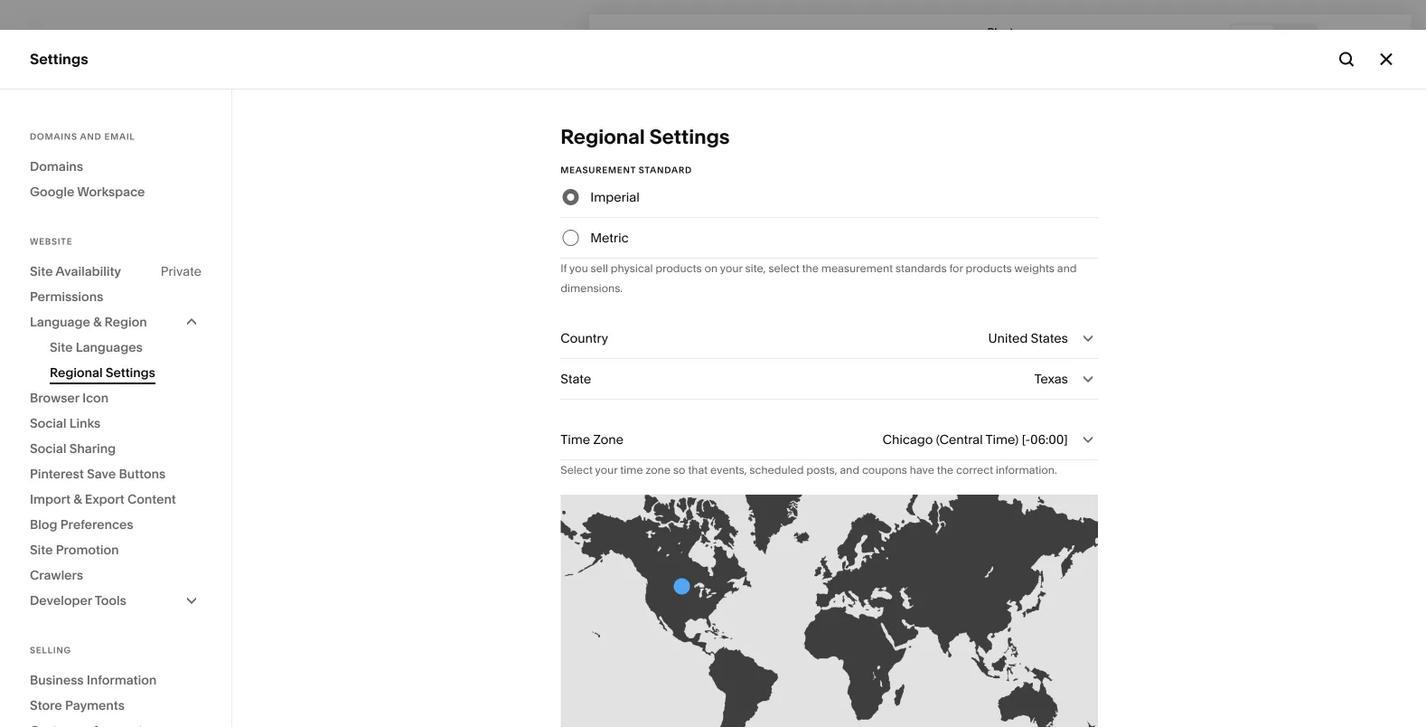 Task type: locate. For each thing, give the bounding box(es) containing it.
upgrade
[[611, 694, 663, 710]]

analytics
[[30, 241, 93, 258]]

site,
[[746, 262, 766, 275]]

site promotion
[[30, 542, 119, 557]]

country
[[561, 331, 609, 346]]

2 vertical spatial site
[[30, 542, 53, 557]]

regional settings
[[561, 124, 730, 149], [50, 365, 155, 380]]

2 domains from the top
[[30, 159, 83, 174]]

0 horizontal spatial regional settings
[[50, 365, 155, 380]]

blog preferences link
[[30, 512, 202, 537]]

& inside dropdown button
[[93, 314, 102, 330]]

settings inside regional settings link
[[106, 365, 155, 380]]

0 horizontal spatial products
[[656, 262, 702, 275]]

1 horizontal spatial products
[[966, 262, 1012, 275]]

business information link
[[30, 667, 202, 693]]

the right select
[[803, 262, 819, 275]]

blog
[[30, 517, 57, 532]]

domains link
[[30, 154, 202, 179]]

2 products from the left
[[966, 262, 1012, 275]]

your right of
[[825, 694, 851, 710]]

0 horizontal spatial and
[[80, 131, 102, 142]]

2 vertical spatial and
[[840, 463, 860, 477]]

browser
[[30, 390, 79, 406]]

regional settings down site languages
[[50, 365, 155, 380]]

& for language
[[93, 314, 102, 330]]

0 horizontal spatial &
[[74, 491, 82, 507]]

your inside if you sell physical products on your site, select the measurement standards for products weights and dimensions.
[[720, 262, 743, 275]]

your right on
[[720, 262, 743, 275]]

the right get at the bottom
[[732, 694, 752, 710]]

0 vertical spatial &
[[93, 314, 102, 330]]

1 horizontal spatial your
[[720, 262, 743, 275]]

1 horizontal spatial &
[[93, 314, 102, 330]]

1 domains from the top
[[30, 131, 78, 142]]

1 horizontal spatial regional settings
[[561, 124, 730, 149]]

import & export content
[[30, 491, 176, 507]]

1 vertical spatial regional
[[50, 365, 103, 380]]

store
[[30, 698, 62, 713]]

ends
[[515, 694, 544, 710]]

you
[[570, 262, 588, 275]]

measurement standard
[[561, 165, 693, 175]]

2 vertical spatial the
[[732, 694, 752, 710]]

business information
[[30, 672, 157, 688]]

0 horizontal spatial the
[[732, 694, 752, 710]]

0 vertical spatial regional
[[561, 124, 645, 149]]

store payments link
[[30, 693, 202, 718]]

pinterest save buttons link
[[30, 461, 202, 486]]

and right weights at the top right of the page
[[1058, 262, 1077, 275]]

domains for domains and email
[[30, 131, 78, 142]]

settings down site languages link
[[106, 365, 155, 380]]

chicago
[[883, 432, 934, 447]]

metric
[[591, 230, 629, 246]]

site down "language"
[[50, 340, 73, 355]]

website
[[30, 236, 73, 247]]

select your time zone so that events, scheduled posts, and coupons have the correct information.
[[561, 463, 1058, 477]]

asset
[[30, 493, 69, 510]]

regional up browser icon
[[50, 365, 103, 380]]

language & region button
[[30, 309, 202, 335]]

permissions
[[30, 289, 103, 304]]

1 vertical spatial domains
[[30, 159, 83, 174]]

buttons
[[119, 466, 166, 482]]

crawlers link
[[30, 562, 202, 588]]

0 vertical spatial selling
[[30, 144, 77, 162]]

settings
[[30, 50, 88, 68], [650, 124, 730, 149], [106, 365, 155, 380], [30, 525, 87, 543]]

export
[[85, 491, 125, 507]]

0 vertical spatial your
[[720, 262, 743, 275]]

settings down asset
[[30, 525, 87, 543]]

0 vertical spatial social
[[30, 416, 66, 431]]

marketing
[[30, 176, 100, 194]]

help link
[[30, 556, 62, 576]]

business
[[30, 672, 84, 688]]

&
[[93, 314, 102, 330], [74, 491, 82, 507]]

zone
[[594, 432, 624, 447]]

social down "browser"
[[30, 416, 66, 431]]

so
[[674, 463, 686, 477]]

that
[[688, 463, 708, 477]]

products
[[656, 262, 702, 275], [966, 262, 1012, 275]]

asset library
[[30, 493, 120, 510]]

links
[[69, 416, 100, 431]]

your trial ends in 14 days. upgrade now to get the most out of your site.
[[460, 694, 878, 710]]

2 vertical spatial your
[[825, 694, 851, 710]]

time
[[621, 463, 643, 477]]

1 social from the top
[[30, 416, 66, 431]]

1 vertical spatial site
[[50, 340, 73, 355]]

0 vertical spatial domains
[[30, 131, 78, 142]]

the right have
[[938, 463, 954, 477]]

if
[[561, 262, 567, 275]]

your left time
[[595, 463, 618, 477]]

& for import
[[74, 491, 82, 507]]

for
[[950, 262, 964, 275]]

time zone
[[561, 432, 624, 447]]

site
[[30, 264, 53, 279], [50, 340, 73, 355], [30, 542, 53, 557]]

1 horizontal spatial the
[[803, 262, 819, 275]]

social for social sharing
[[30, 441, 66, 456]]

row group
[[231, 139, 590, 727]]

regional settings inside regional settings link
[[50, 365, 155, 380]]

browser icon link
[[30, 385, 202, 411]]

None field
[[561, 318, 1098, 358], [561, 359, 1098, 399], [561, 420, 1098, 459], [561, 318, 1098, 358], [561, 359, 1098, 399], [561, 420, 1098, 459]]

& up blog preferences
[[74, 491, 82, 507]]

1 vertical spatial regional settings
[[50, 365, 155, 380]]

google workspace link
[[30, 179, 202, 204]]

[-
[[1022, 432, 1031, 447]]

the
[[803, 262, 819, 275], [938, 463, 954, 477], [732, 694, 752, 710]]

1 vertical spatial selling
[[30, 645, 71, 656]]

0 vertical spatial the
[[803, 262, 819, 275]]

selling up business
[[30, 645, 71, 656]]

1 vertical spatial &
[[74, 491, 82, 507]]

selling
[[30, 144, 77, 162], [30, 645, 71, 656]]

site down "analytics"
[[30, 264, 53, 279]]

language & region
[[30, 314, 147, 330]]

1 vertical spatial social
[[30, 441, 66, 456]]

1 vertical spatial and
[[1058, 262, 1077, 275]]

site down blog
[[30, 542, 53, 557]]

zone
[[646, 463, 671, 477]]

crawlers
[[30, 567, 83, 583]]

measurement
[[822, 262, 893, 275]]

selling link
[[30, 143, 201, 165]]

time
[[561, 432, 591, 447]]

1 horizontal spatial and
[[840, 463, 860, 477]]

site for site languages
[[50, 340, 73, 355]]

regional up measurement
[[561, 124, 645, 149]]

products left on
[[656, 262, 702, 275]]

and right posts,
[[840, 463, 860, 477]]

2 horizontal spatial the
[[938, 463, 954, 477]]

2 social from the top
[[30, 441, 66, 456]]

workspace
[[77, 184, 145, 199]]

settings up standard
[[650, 124, 730, 149]]

(central
[[937, 432, 983, 447]]

tab list
[[1232, 25, 1316, 54]]

scheduling
[[30, 273, 108, 290]]

permissions link
[[30, 284, 202, 309]]

social for social links
[[30, 416, 66, 431]]

information.
[[996, 463, 1058, 477]]

selling down domains and email
[[30, 144, 77, 162]]

save
[[87, 466, 116, 482]]

if you sell physical products on your site, select the measurement standards for products weights and dimensions.
[[561, 262, 1077, 295]]

world map image
[[561, 495, 1098, 727]]

and
[[80, 131, 102, 142], [1058, 262, 1077, 275], [840, 463, 860, 477]]

1 horizontal spatial regional
[[561, 124, 645, 149]]

2 horizontal spatial and
[[1058, 262, 1077, 275]]

correct
[[957, 463, 994, 477]]

time)
[[986, 432, 1019, 447]]

social up pinterest on the bottom
[[30, 441, 66, 456]]

site promotion link
[[30, 537, 202, 562]]

0 vertical spatial site
[[30, 264, 53, 279]]

14
[[561, 694, 573, 710]]

products right for
[[966, 262, 1012, 275]]

1 vertical spatial your
[[595, 463, 618, 477]]

1 vertical spatial the
[[938, 463, 954, 477]]

and left email
[[80, 131, 102, 142]]

regional settings up measurement standard
[[561, 124, 730, 149]]

united
[[989, 331, 1028, 346]]

in
[[547, 694, 558, 710]]

& up site languages
[[93, 314, 102, 330]]



Task type: vqa. For each thing, say whether or not it's contained in the screenshot.
the right Regional Settings
yes



Task type: describe. For each thing, give the bounding box(es) containing it.
developer
[[30, 593, 92, 608]]

social links
[[30, 416, 100, 431]]

regional settings link
[[50, 360, 202, 385]]

to
[[695, 694, 706, 710]]

payments
[[65, 698, 125, 713]]

2 horizontal spatial your
[[825, 694, 851, 710]]

store payments
[[30, 698, 125, 713]]

tools
[[95, 593, 126, 608]]

browser icon
[[30, 390, 109, 406]]

state
[[561, 371, 592, 387]]

events,
[[711, 463, 747, 477]]

trial
[[489, 694, 512, 710]]

coupons
[[863, 463, 908, 477]]

social sharing
[[30, 441, 116, 456]]

blog preferences
[[30, 517, 133, 532]]

site for site promotion
[[30, 542, 53, 557]]

availability
[[56, 264, 121, 279]]

google
[[30, 184, 74, 199]]

0 horizontal spatial regional
[[50, 365, 103, 380]]

site for site availability
[[30, 264, 53, 279]]

domains for domains
[[30, 159, 83, 174]]

languages
[[76, 340, 143, 355]]

email
[[104, 131, 135, 142]]

analytics link
[[30, 240, 201, 261]]

0 vertical spatial and
[[80, 131, 102, 142]]

0 horizontal spatial your
[[595, 463, 618, 477]]

pinterest
[[30, 466, 84, 482]]

asset library link
[[30, 492, 201, 513]]

dimensions.
[[561, 282, 623, 295]]

language
[[30, 314, 90, 330]]

social sharing link
[[30, 436, 202, 461]]

pinterest save buttons
[[30, 466, 166, 482]]

on
[[705, 262, 718, 275]]

content
[[127, 491, 176, 507]]

sharing
[[69, 441, 116, 456]]

days.
[[576, 694, 607, 710]]

physical
[[611, 262, 653, 275]]

0 vertical spatial regional settings
[[561, 124, 730, 149]]

now
[[666, 694, 692, 710]]

language & region link
[[30, 309, 202, 335]]

out
[[788, 694, 808, 710]]

of
[[811, 694, 822, 710]]

1 products from the left
[[656, 262, 702, 275]]

domains and email
[[30, 131, 135, 142]]

the inside if you sell physical products on your site, select the measurement standards for products weights and dimensions.
[[803, 262, 819, 275]]

measurement
[[561, 165, 636, 175]]

region
[[105, 314, 147, 330]]

2 selling from the top
[[30, 645, 71, 656]]

site availability
[[30, 264, 121, 279]]

settings inside settings link
[[30, 525, 87, 543]]

standards
[[896, 262, 947, 275]]

marketing link
[[30, 175, 201, 197]]

most
[[755, 694, 785, 710]]

scheduled
[[750, 463, 804, 477]]

1 selling from the top
[[30, 144, 77, 162]]

posts,
[[807, 463, 838, 477]]

have
[[910, 463, 935, 477]]

06:00]
[[1031, 432, 1069, 447]]

private
[[161, 264, 202, 279]]

library
[[72, 493, 120, 510]]

chicago (central time) [-06:00]
[[883, 432, 1069, 447]]

settings up domains and email
[[30, 50, 88, 68]]

import
[[30, 491, 71, 507]]

settings link
[[30, 524, 201, 545]]

help
[[30, 557, 62, 575]]

developer tools button
[[30, 588, 202, 613]]

site.
[[854, 694, 878, 710]]

site languages link
[[50, 335, 202, 360]]

imperial
[[591, 189, 640, 205]]

site languages
[[50, 340, 143, 355]]

and inside if you sell physical products on your site, select the measurement standards for products weights and dimensions.
[[1058, 262, 1077, 275]]

scheduling link
[[30, 272, 201, 293]]

select
[[561, 463, 593, 477]]

texas
[[1035, 371, 1069, 387]]

icon
[[82, 390, 109, 406]]

import & export content link
[[30, 486, 202, 512]]



